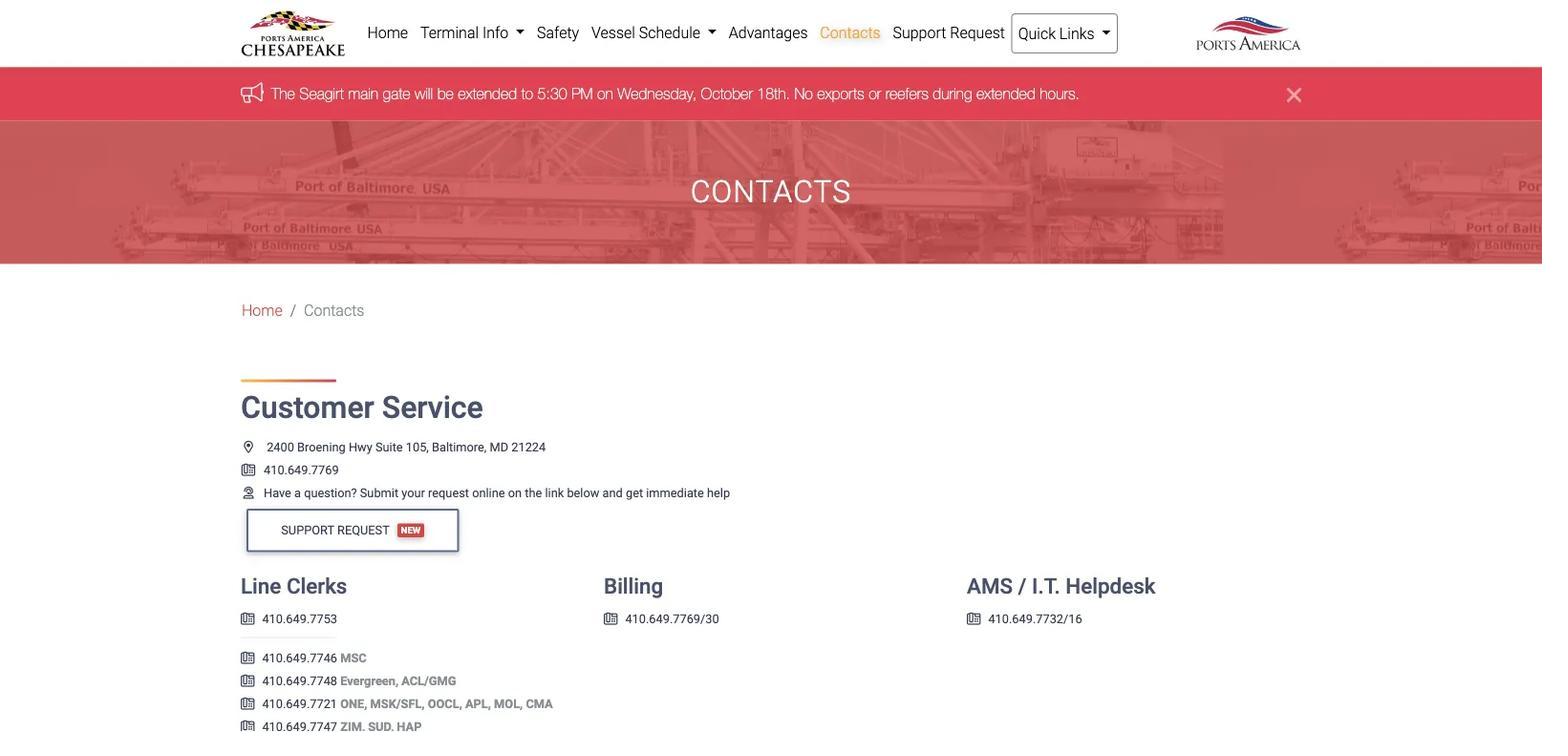 Task type: locate. For each thing, give the bounding box(es) containing it.
1 horizontal spatial home link
[[361, 13, 414, 52]]

1 vertical spatial home link
[[242, 299, 283, 322]]

1 horizontal spatial extended
[[977, 84, 1036, 102]]

support request
[[893, 23, 1005, 42], [281, 524, 390, 538]]

1 vertical spatial phone office image
[[967, 613, 981, 625]]

0 vertical spatial phone office image
[[241, 464, 256, 476]]

phone office image for 410.649.7748
[[241, 675, 255, 688]]

new
[[401, 526, 421, 537]]

extended
[[458, 84, 517, 102], [977, 84, 1036, 102]]

410.649.7769/30 link
[[604, 612, 719, 627]]

support
[[893, 23, 946, 42], [281, 524, 334, 538]]

customer
[[241, 390, 374, 426]]

request down submit
[[337, 524, 390, 538]]

or
[[869, 84, 881, 102]]

0 vertical spatial support request
[[893, 23, 1005, 42]]

home inside home link
[[367, 23, 408, 42]]

helpdesk
[[1066, 574, 1156, 599]]

extended left the to
[[458, 84, 517, 102]]

0 horizontal spatial extended
[[458, 84, 517, 102]]

1 vertical spatial support
[[281, 524, 334, 538]]

1 horizontal spatial home
[[367, 23, 408, 42]]

vessel schedule
[[591, 23, 704, 42]]

link
[[545, 486, 564, 500]]

no
[[794, 84, 813, 102]]

phone office image
[[241, 464, 256, 476], [967, 613, 981, 625], [241, 652, 255, 665]]

2 vertical spatial contacts
[[304, 302, 364, 320]]

phone office image for 410.649.7769/30
[[604, 613, 618, 625]]

2400 broening hwy suite 105, baltimore, md 21224
[[267, 440, 546, 454]]

user headset image
[[241, 487, 256, 499]]

extended right during
[[977, 84, 1036, 102]]

reefers
[[885, 84, 929, 102]]

0 horizontal spatial on
[[508, 486, 522, 500]]

immediate
[[646, 486, 704, 500]]

will
[[415, 84, 433, 102]]

links
[[1060, 24, 1095, 43]]

oocl,
[[428, 697, 462, 712]]

info
[[482, 23, 509, 42]]

home
[[367, 23, 408, 42], [242, 302, 283, 320]]

410.649.7769
[[264, 463, 339, 477]]

home link
[[361, 13, 414, 52], [242, 299, 283, 322]]

0 vertical spatial home
[[367, 23, 408, 42]]

1 horizontal spatial support request
[[893, 23, 1005, 42]]

help
[[707, 486, 730, 500]]

1 vertical spatial request
[[337, 524, 390, 538]]

2 vertical spatial phone office image
[[241, 652, 255, 665]]

phone office image for 410.649.7753
[[241, 613, 255, 625]]

submit
[[360, 486, 399, 500]]

main
[[348, 84, 379, 102]]

md
[[490, 440, 508, 454]]

1 vertical spatial home
[[242, 302, 283, 320]]

on right pm
[[597, 84, 613, 102]]

1 horizontal spatial support
[[893, 23, 946, 42]]

support up reefers
[[893, 23, 946, 42]]

support down a
[[281, 524, 334, 538]]

request left quick
[[950, 23, 1005, 42]]

service
[[382, 390, 483, 426]]

phone office image left 410.649.7746
[[241, 652, 255, 665]]

410.649.7721 one, msk/sfl, oocl, apl, mol, cma
[[262, 697, 553, 712]]

0 horizontal spatial support request
[[281, 524, 390, 538]]

msc
[[340, 651, 367, 666]]

ams / i.t. helpdesk
[[967, 574, 1156, 599]]

suite
[[375, 440, 403, 454]]

seagirt
[[299, 84, 344, 102]]

1 horizontal spatial on
[[597, 84, 613, 102]]

1 vertical spatial support request
[[281, 524, 390, 538]]

0 vertical spatial on
[[597, 84, 613, 102]]

/
[[1018, 574, 1027, 599]]

map marker alt image
[[241, 441, 256, 453]]

phone office image down ams
[[967, 613, 981, 625]]

phone office image down map marker alt image
[[241, 464, 256, 476]]

quick links link
[[1011, 13, 1118, 54]]

quick links
[[1018, 24, 1098, 43]]

on
[[597, 84, 613, 102], [508, 486, 522, 500]]

0 vertical spatial home link
[[361, 13, 414, 52]]

support request link
[[887, 13, 1011, 52]]

phone office image inside 410.649.7769 'link'
[[241, 464, 256, 476]]

on left the
[[508, 486, 522, 500]]

0 horizontal spatial home
[[242, 302, 283, 320]]

phone office image inside 410.649.7769/30 link
[[604, 613, 618, 625]]

1 vertical spatial contacts
[[691, 174, 852, 210]]

2400
[[267, 440, 294, 454]]

the seagirt main gate will be extended to 5:30 pm on wednesday, october 18th.  no exports or reefers during extended hours. alert
[[0, 67, 1542, 121]]

0 horizontal spatial home link
[[242, 299, 283, 322]]

410.649.7753 link
[[241, 612, 337, 627]]

phone office image
[[241, 613, 255, 625], [604, 613, 618, 625], [241, 675, 255, 688], [241, 698, 255, 710], [241, 721, 255, 733]]

1 horizontal spatial request
[[950, 23, 1005, 42]]

below
[[567, 486, 599, 500]]

the
[[271, 84, 295, 102]]

phone office image inside 410.649.7732/16 link
[[967, 613, 981, 625]]

the
[[525, 486, 542, 500]]

customer service
[[241, 390, 483, 426]]

request
[[428, 486, 469, 500]]

october
[[701, 84, 753, 102]]

ams
[[967, 574, 1013, 599]]

be
[[437, 84, 454, 102]]

phone office image inside 410.649.7753 link
[[241, 613, 255, 625]]

advantages link
[[723, 13, 814, 52]]

a
[[294, 486, 301, 500]]

get
[[626, 486, 643, 500]]

terminal info link
[[414, 13, 531, 52]]

contacts
[[820, 23, 881, 42], [691, 174, 852, 210], [304, 302, 364, 320]]

support request down question?
[[281, 524, 390, 538]]

support request up during
[[893, 23, 1005, 42]]

pm
[[572, 84, 593, 102]]

and
[[602, 486, 623, 500]]

request
[[950, 23, 1005, 42], [337, 524, 390, 538]]



Task type: vqa. For each thing, say whether or not it's contained in the screenshot.


Task type: describe. For each thing, give the bounding box(es) containing it.
have a question? submit your request online on the link below and get immediate help link
[[241, 486, 730, 500]]

home for rightmost home link
[[367, 23, 408, 42]]

apl,
[[465, 697, 491, 712]]

0 horizontal spatial request
[[337, 524, 390, 538]]

line
[[241, 574, 281, 599]]

safety
[[537, 23, 579, 42]]

schedule
[[639, 23, 700, 42]]

0 vertical spatial contacts
[[820, 23, 881, 42]]

410.649.7732/16 link
[[967, 612, 1082, 627]]

safety link
[[531, 13, 585, 52]]

0 vertical spatial request
[[950, 23, 1005, 42]]

1 vertical spatial on
[[508, 486, 522, 500]]

vessel schedule link
[[585, 13, 723, 52]]

410.649.7721
[[262, 697, 337, 712]]

18th.
[[757, 84, 790, 102]]

21224
[[511, 440, 546, 454]]

1 extended from the left
[[458, 84, 517, 102]]

vessel
[[591, 23, 635, 42]]

contacts link
[[814, 13, 887, 52]]

your
[[402, 486, 425, 500]]

evergreen,
[[340, 674, 399, 689]]

410.649.7746 msc
[[262, 651, 367, 666]]

close image
[[1287, 83, 1301, 105]]

during
[[933, 84, 972, 102]]

phone office image for 410.649.7732/16
[[967, 613, 981, 625]]

to
[[521, 84, 533, 102]]

wednesday,
[[618, 84, 697, 102]]

bullhorn image
[[241, 82, 271, 103]]

0 horizontal spatial support
[[281, 524, 334, 538]]

410.649.7769 link
[[241, 463, 339, 477]]

one,
[[340, 697, 367, 712]]

phone office image for 410.649.7721
[[241, 698, 255, 710]]

mol,
[[494, 697, 523, 712]]

i.t.
[[1032, 574, 1060, 599]]

advantages
[[729, 23, 808, 42]]

have a question? submit your request online on the link below and get immediate help
[[264, 486, 730, 500]]

have
[[264, 486, 291, 500]]

quick
[[1018, 24, 1056, 43]]

line clerks
[[241, 574, 347, 599]]

105,
[[406, 440, 429, 454]]

hwy
[[349, 440, 372, 454]]

baltimore,
[[432, 440, 487, 454]]

2400 broening hwy suite 105, baltimore, md 21224 link
[[241, 440, 546, 454]]

terminal info
[[420, 23, 512, 42]]

410.649.7769/30
[[625, 612, 719, 627]]

410.649.7746
[[262, 651, 337, 666]]

0 vertical spatial support
[[893, 23, 946, 42]]

msk/sfl,
[[370, 697, 425, 712]]

billing
[[604, 574, 663, 599]]

hours.
[[1040, 84, 1080, 102]]

acl/gmg
[[402, 674, 456, 689]]

broening
[[297, 440, 346, 454]]

phone office image for 410.649.7769
[[241, 464, 256, 476]]

5:30
[[538, 84, 567, 102]]

gate
[[383, 84, 410, 102]]

terminal
[[420, 23, 479, 42]]

2 extended from the left
[[977, 84, 1036, 102]]

the seagirt main gate will be extended to 5:30 pm on wednesday, october 18th.  no exports or reefers during extended hours.
[[271, 84, 1080, 102]]

cma
[[526, 697, 553, 712]]

on inside alert
[[597, 84, 613, 102]]

exports
[[817, 84, 865, 102]]

clerks
[[287, 574, 347, 599]]

410.649.7753
[[262, 612, 337, 627]]

the seagirt main gate will be extended to 5:30 pm on wednesday, october 18th.  no exports or reefers during extended hours. link
[[271, 84, 1080, 102]]

online
[[472, 486, 505, 500]]

410.649.7748
[[262, 674, 337, 689]]

question?
[[304, 486, 357, 500]]

410.649.7748 evergreen, acl/gmg
[[262, 674, 456, 689]]

410.649.7732/16
[[988, 612, 1082, 627]]

home for home link to the left
[[242, 302, 283, 320]]



